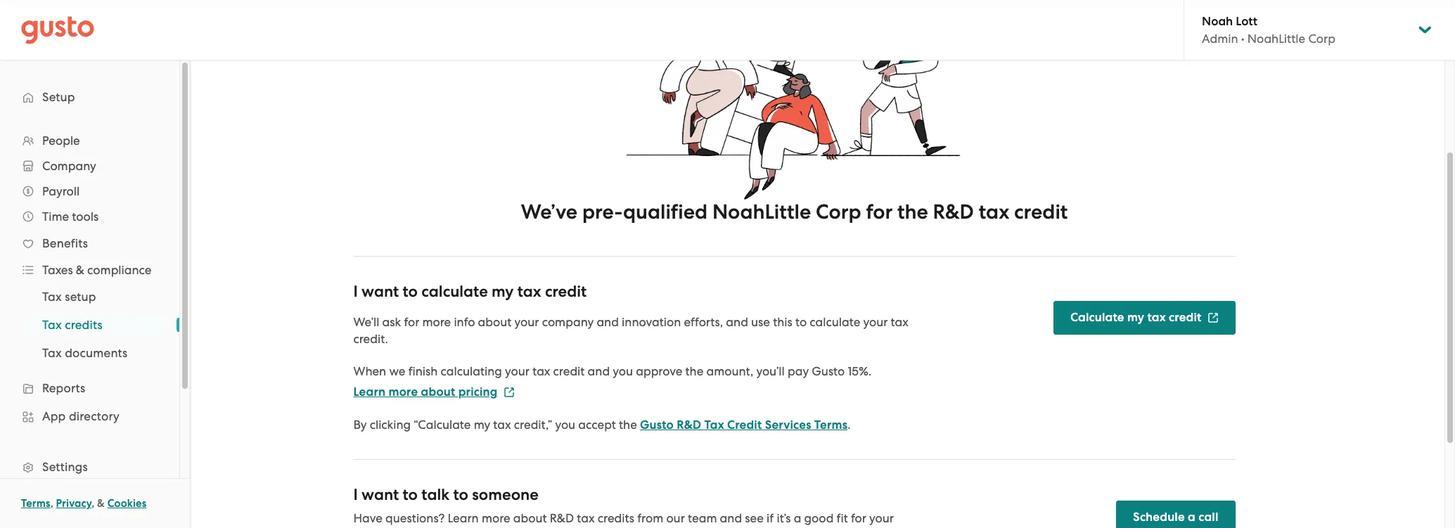 Task type: vqa. For each thing, say whether or not it's contained in the screenshot.
Add to the top
no



Task type: locate. For each thing, give the bounding box(es) containing it.
my
[[492, 282, 514, 301], [1128, 310, 1145, 325], [474, 418, 490, 432]]

you
[[613, 365, 633, 379], [555, 418, 576, 432]]

0 vertical spatial &
[[76, 263, 84, 277]]

taxes
[[42, 263, 73, 277]]

and
[[597, 315, 619, 329], [726, 315, 748, 329], [588, 365, 610, 379], [720, 512, 742, 526]]

and left "see"
[[720, 512, 742, 526]]

0 vertical spatial want
[[362, 282, 399, 301]]

0 vertical spatial noahlittle
[[1248, 32, 1306, 46]]

my inside by clicking "calculate my tax credit," you accept the gusto r&d tax credit services terms .
[[474, 418, 490, 432]]

calculate
[[1071, 310, 1125, 325]]

calculating
[[441, 365, 502, 379]]

0 vertical spatial corp
[[1309, 32, 1336, 46]]

amount,
[[707, 365, 754, 379]]

payroll button
[[14, 179, 165, 204]]

1 , from the left
[[50, 497, 53, 510]]

learn down talk
[[448, 512, 479, 526]]

2 want from the top
[[362, 486, 399, 505]]

0 vertical spatial credits
[[65, 318, 103, 332]]

more
[[422, 315, 451, 329], [389, 385, 418, 400], [482, 512, 511, 526]]

2 i from the top
[[354, 486, 358, 505]]

payroll
[[42, 184, 80, 198]]

talk
[[422, 486, 450, 505]]

terms right services
[[815, 418, 848, 433]]

1 horizontal spatial r&d
[[677, 418, 702, 433]]

a inside button
[[1188, 510, 1196, 525]]

documents
[[65, 346, 128, 360]]

1 horizontal spatial corp
[[1309, 32, 1336, 46]]

tax setup
[[42, 290, 96, 304]]

setup
[[65, 290, 96, 304]]

2 vertical spatial my
[[474, 418, 490, 432]]

1 vertical spatial want
[[362, 486, 399, 505]]

0 horizontal spatial you
[[555, 418, 576, 432]]

a right it's
[[794, 512, 802, 526]]

want
[[362, 282, 399, 301], [362, 486, 399, 505]]

pre-
[[582, 200, 623, 225]]

noahlittle
[[1248, 32, 1306, 46], [713, 200, 811, 225]]

0 vertical spatial my
[[492, 282, 514, 301]]

0 vertical spatial i
[[354, 282, 358, 301]]

your right fit
[[870, 512, 894, 526]]

learn down when
[[354, 385, 386, 400]]

credits up tax documents
[[65, 318, 103, 332]]

1 horizontal spatial gusto
[[812, 365, 845, 379]]

1 vertical spatial &
[[97, 497, 105, 510]]

use
[[751, 315, 770, 329]]

about right info
[[478, 315, 512, 329]]

& right taxes
[[76, 263, 84, 277]]

gusto right pay
[[812, 365, 845, 379]]

1 vertical spatial credits
[[598, 512, 635, 526]]

1 list from the top
[[0, 128, 179, 528]]

compliance
[[87, 263, 152, 277]]

more down someone
[[482, 512, 511, 526]]

0 horizontal spatial more
[[389, 385, 418, 400]]

i for i want to calculate my tax credit
[[354, 282, 358, 301]]

tax down tax credits
[[42, 346, 62, 360]]

1 vertical spatial for
[[404, 315, 420, 329]]

when
[[354, 365, 386, 379]]

1 horizontal spatial learn
[[448, 512, 479, 526]]

learn more about pricing
[[354, 385, 498, 400]]

i inside i want to talk to someone have questions? learn more about r&d tax credits from our team and see if it's a good fit for your
[[354, 486, 358, 505]]

1 horizontal spatial about
[[478, 315, 512, 329]]

list
[[0, 128, 179, 528], [0, 283, 179, 367]]

gusto navigation element
[[0, 61, 179, 528]]

credit
[[1015, 200, 1068, 225], [545, 282, 587, 301], [1169, 310, 1202, 325], [553, 365, 585, 379]]

about down finish
[[421, 385, 455, 400]]

1 vertical spatial terms
[[21, 497, 50, 510]]

for
[[866, 200, 893, 225], [404, 315, 420, 329], [851, 512, 867, 526]]

want inside i want to talk to someone have questions? learn more about r&d tax credits from our team and see if it's a good fit for your
[[362, 486, 399, 505]]

i up we'll
[[354, 282, 358, 301]]

tax for tax credits
[[42, 318, 62, 332]]

0 horizontal spatial &
[[76, 263, 84, 277]]

credits
[[65, 318, 103, 332], [598, 512, 635, 526]]

0 horizontal spatial corp
[[816, 200, 862, 225]]

1 vertical spatial about
[[421, 385, 455, 400]]

accept
[[579, 418, 616, 432]]

qualified
[[623, 200, 708, 225]]

2 horizontal spatial the
[[898, 200, 929, 225]]

questions?
[[386, 512, 445, 526]]

credit inside "calculate my tax credit" link
[[1169, 310, 1202, 325]]

tax
[[42, 290, 62, 304], [42, 318, 62, 332], [42, 346, 62, 360], [705, 418, 725, 433]]

want up ask
[[362, 282, 399, 301]]

list containing people
[[0, 128, 179, 528]]

1 want from the top
[[362, 282, 399, 301]]

1 vertical spatial noahlittle
[[713, 200, 811, 225]]

a left call at the bottom right
[[1188, 510, 1196, 525]]

your right the calculating
[[505, 365, 530, 379]]

0 horizontal spatial r&d
[[550, 512, 574, 526]]

learn more about pricing link
[[354, 385, 515, 400]]

2 horizontal spatial about
[[513, 512, 547, 526]]

0 vertical spatial calculate
[[422, 282, 488, 301]]

more left info
[[422, 315, 451, 329]]

, left "cookies"
[[92, 497, 95, 510]]

1 horizontal spatial more
[[422, 315, 451, 329]]

want up have
[[362, 486, 399, 505]]

2 horizontal spatial r&d
[[933, 200, 974, 225]]

schedule a call
[[1133, 510, 1219, 525]]

0 vertical spatial the
[[898, 200, 929, 225]]

you left the accept
[[555, 418, 576, 432]]

calculate my tax credit link
[[1054, 301, 1236, 335]]

0 horizontal spatial ,
[[50, 497, 53, 510]]

more inside i want to talk to someone have questions? learn more about r&d tax credits from our team and see if it's a good fit for your
[[482, 512, 511, 526]]

to
[[403, 282, 418, 301], [796, 315, 807, 329], [403, 486, 418, 505], [453, 486, 468, 505]]

2 vertical spatial the
[[619, 418, 637, 432]]

privacy link
[[56, 497, 92, 510]]

2 vertical spatial for
[[851, 512, 867, 526]]

benefits link
[[14, 231, 165, 256]]

learn inside i want to talk to someone have questions? learn more about r&d tax credits from our team and see if it's a good fit for your
[[448, 512, 479, 526]]

2 vertical spatial more
[[482, 512, 511, 526]]

1 horizontal spatial terms
[[815, 418, 848, 433]]

setup
[[42, 90, 75, 104]]

0 vertical spatial gusto
[[812, 365, 845, 379]]

2 horizontal spatial more
[[482, 512, 511, 526]]

if
[[767, 512, 774, 526]]

1 vertical spatial i
[[354, 486, 358, 505]]

0 vertical spatial more
[[422, 315, 451, 329]]

the
[[898, 200, 929, 225], [686, 365, 704, 379], [619, 418, 637, 432]]

2 list from the top
[[0, 283, 179, 367]]

more down we
[[389, 385, 418, 400]]

tax documents
[[42, 346, 128, 360]]

want for i want to calculate my tax credit
[[362, 282, 399, 301]]

to inside we'll ask for more info about your company and innovation efforts, and use this to calculate your tax credit.
[[796, 315, 807, 329]]

, left privacy
[[50, 497, 53, 510]]

1 vertical spatial corp
[[816, 200, 862, 225]]

taxes & compliance
[[42, 263, 152, 277]]

tools
[[72, 210, 99, 224]]

1 vertical spatial my
[[1128, 310, 1145, 325]]

taxes & compliance button
[[14, 257, 165, 283]]

tax down taxes
[[42, 290, 62, 304]]

0 vertical spatial terms
[[815, 418, 848, 433]]

calculate up info
[[422, 282, 488, 301]]

1 horizontal spatial credits
[[598, 512, 635, 526]]

pricing
[[458, 385, 498, 400]]

r&d
[[933, 200, 974, 225], [677, 418, 702, 433], [550, 512, 574, 526]]

0 horizontal spatial calculate
[[422, 282, 488, 301]]

0 vertical spatial r&d
[[933, 200, 974, 225]]

1 horizontal spatial the
[[686, 365, 704, 379]]

tax
[[979, 200, 1010, 225], [518, 282, 541, 301], [1148, 310, 1166, 325], [891, 315, 909, 329], [533, 365, 550, 379], [493, 418, 511, 432], [577, 512, 595, 526]]

calculate right "this"
[[810, 315, 861, 329]]

0 horizontal spatial credits
[[65, 318, 103, 332]]

2 vertical spatial r&d
[[550, 512, 574, 526]]

0 horizontal spatial my
[[474, 418, 490, 432]]

1 vertical spatial r&d
[[677, 418, 702, 433]]

about down someone
[[513, 512, 547, 526]]

2 horizontal spatial my
[[1128, 310, 1145, 325]]

your left 'company'
[[515, 315, 539, 329]]

gusto r&d tax credit services terms link
[[640, 418, 848, 433]]

1 vertical spatial calculate
[[810, 315, 861, 329]]

corp
[[1309, 32, 1336, 46], [816, 200, 862, 225]]

1 vertical spatial learn
[[448, 512, 479, 526]]

we've
[[521, 200, 578, 225]]

pay
[[788, 365, 809, 379]]

0 vertical spatial learn
[[354, 385, 386, 400]]

i up have
[[354, 486, 358, 505]]

1 i from the top
[[354, 282, 358, 301]]

noah
[[1202, 14, 1233, 29]]

credit,"
[[514, 418, 552, 432]]

you left the approve
[[613, 365, 633, 379]]

i
[[354, 282, 358, 301], [354, 486, 358, 505]]

0 vertical spatial about
[[478, 315, 512, 329]]

1 horizontal spatial ,
[[92, 497, 95, 510]]

1 horizontal spatial calculate
[[810, 315, 861, 329]]

0 horizontal spatial gusto
[[640, 418, 674, 433]]

time tools
[[42, 210, 99, 224]]

gusto down the approve
[[640, 418, 674, 433]]

1 horizontal spatial noahlittle
[[1248, 32, 1306, 46]]

gusto
[[812, 365, 845, 379], [640, 418, 674, 433]]

we've pre-qualified noahlittle corp for the r&d tax credit
[[521, 200, 1068, 225]]

0 horizontal spatial a
[[794, 512, 802, 526]]

tax inside i want to talk to someone have questions? learn more about r&d tax credits from our team and see if it's a good fit for your
[[577, 512, 595, 526]]

0 horizontal spatial learn
[[354, 385, 386, 400]]

by
[[354, 418, 367, 432]]

1 vertical spatial gusto
[[640, 418, 674, 433]]

1 vertical spatial more
[[389, 385, 418, 400]]

2 vertical spatial about
[[513, 512, 547, 526]]

credits left the from
[[598, 512, 635, 526]]

your up the 15%.
[[864, 315, 888, 329]]

0 horizontal spatial the
[[619, 418, 637, 432]]

terms left privacy
[[21, 497, 50, 510]]

1 horizontal spatial a
[[1188, 510, 1196, 525]]

&
[[76, 263, 84, 277], [97, 497, 105, 510]]

from
[[638, 512, 664, 526]]

for inside we'll ask for more info about your company and innovation efforts, and use this to calculate your tax credit.
[[404, 315, 420, 329]]

1 horizontal spatial you
[[613, 365, 633, 379]]

tax down tax setup
[[42, 318, 62, 332]]

when we finish calculating your tax credit and you approve the amount, you'll pay gusto 15%.
[[354, 365, 872, 379]]

"calculate
[[414, 418, 471, 432]]

1 vertical spatial you
[[555, 418, 576, 432]]

schedule
[[1133, 510, 1185, 525]]

& left "cookies"
[[97, 497, 105, 510]]



Task type: describe. For each thing, give the bounding box(es) containing it.
cookies button
[[107, 495, 147, 512]]

lott
[[1236, 14, 1258, 29]]

company button
[[14, 153, 165, 179]]

noah lott admin • noahlittle corp
[[1202, 14, 1336, 46]]

we'll
[[354, 315, 380, 329]]

the inside by clicking "calculate my tax credit," you accept the gusto r&d tax credit services terms .
[[619, 418, 637, 432]]

finish
[[408, 365, 438, 379]]

you'll
[[757, 365, 785, 379]]

and inside i want to talk to someone have questions? learn more about r&d tax credits from our team and see if it's a good fit for your
[[720, 512, 742, 526]]

& inside taxes & compliance dropdown button
[[76, 263, 84, 277]]

company
[[542, 315, 594, 329]]

ask
[[382, 315, 401, 329]]

tax for tax documents
[[42, 346, 62, 360]]

15%.
[[848, 365, 872, 379]]

0 vertical spatial for
[[866, 200, 893, 225]]

tax documents link
[[25, 341, 165, 366]]

company
[[42, 159, 96, 173]]

about inside i want to talk to someone have questions? learn more about r&d tax credits from our team and see if it's a good fit for your
[[513, 512, 547, 526]]

time
[[42, 210, 69, 224]]

setup link
[[14, 84, 165, 110]]

r&d inside i want to talk to someone have questions? learn more about r&d tax credits from our team and see if it's a good fit for your
[[550, 512, 574, 526]]

someone
[[472, 486, 539, 505]]

directory
[[69, 409, 120, 424]]

0 horizontal spatial terms
[[21, 497, 50, 510]]

settings
[[42, 460, 88, 474]]

reports
[[42, 381, 85, 395]]

people button
[[14, 128, 165, 153]]

tax credits link
[[25, 312, 165, 338]]

and down we'll ask for more info about your company and innovation efforts, and use this to calculate your tax credit.
[[588, 365, 610, 379]]

efforts,
[[684, 315, 723, 329]]

it's
[[777, 512, 791, 526]]

i want to calculate my tax credit
[[354, 282, 587, 301]]

tax setup link
[[25, 284, 165, 310]]

clicking
[[370, 418, 411, 432]]

0 horizontal spatial noahlittle
[[713, 200, 811, 225]]

good
[[804, 512, 834, 526]]

0 vertical spatial you
[[613, 365, 633, 379]]

0 horizontal spatial about
[[421, 385, 455, 400]]

•
[[1242, 32, 1245, 46]]

tax inside by clicking "calculate my tax credit," you accept the gusto r&d tax credit services terms .
[[493, 418, 511, 432]]

info
[[454, 315, 475, 329]]

time tools button
[[14, 204, 165, 229]]

team
[[688, 512, 717, 526]]

call
[[1199, 510, 1219, 525]]

reports link
[[14, 376, 165, 401]]

services
[[765, 418, 812, 433]]

corp inside noah lott admin • noahlittle corp
[[1309, 32, 1336, 46]]

1 horizontal spatial &
[[97, 497, 105, 510]]

see
[[745, 512, 764, 526]]

calculate my tax credit
[[1071, 310, 1202, 325]]

home image
[[21, 16, 94, 44]]

schedule a call button
[[1117, 501, 1236, 528]]

list containing tax setup
[[0, 283, 179, 367]]

2 , from the left
[[92, 497, 95, 510]]

admin
[[1202, 32, 1239, 46]]

approve
[[636, 365, 683, 379]]

for inside i want to talk to someone have questions? learn more about r&d tax credits from our team and see if it's a good fit for your
[[851, 512, 867, 526]]

and left use
[[726, 315, 748, 329]]

more inside we'll ask for more info about your company and innovation efforts, and use this to calculate your tax credit.
[[422, 315, 451, 329]]

benefits
[[42, 236, 88, 250]]

privacy
[[56, 497, 92, 510]]

credits inside list
[[65, 318, 103, 332]]

1 vertical spatial the
[[686, 365, 704, 379]]

credits inside i want to talk to someone have questions? learn more about r&d tax credits from our team and see if it's a good fit for your
[[598, 512, 635, 526]]

fit
[[837, 512, 848, 526]]

our
[[667, 512, 685, 526]]

cookies
[[107, 497, 147, 510]]

about inside we'll ask for more info about your company and innovation efforts, and use this to calculate your tax credit.
[[478, 315, 512, 329]]

i want to talk to someone have questions? learn more about r&d tax credits from our team and see if it's a good fit for your
[[354, 486, 894, 528]]

your inside i want to talk to someone have questions? learn more about r&d tax credits from our team and see if it's a good fit for your
[[870, 512, 894, 526]]

i for i want to talk to someone have questions? learn more about r&d tax credits from our team and see if it's a good fit for your
[[354, 486, 358, 505]]

people
[[42, 134, 80, 148]]

noahlittle inside noah lott admin • noahlittle corp
[[1248, 32, 1306, 46]]

terms link
[[21, 497, 50, 510]]

credit
[[727, 418, 762, 433]]

by clicking "calculate my tax credit," you accept the gusto r&d tax credit services terms .
[[354, 418, 851, 433]]

app
[[42, 409, 66, 424]]

terms , privacy , & cookies
[[21, 497, 147, 510]]

tax for tax setup
[[42, 290, 62, 304]]

this
[[773, 315, 793, 329]]

1 horizontal spatial my
[[492, 282, 514, 301]]

app directory
[[42, 409, 120, 424]]

tax left credit
[[705, 418, 725, 433]]

tax inside we'll ask for more info about your company and innovation efforts, and use this to calculate your tax credit.
[[891, 315, 909, 329]]

we
[[389, 365, 406, 379]]

.
[[848, 418, 851, 432]]

calculate inside we'll ask for more info about your company and innovation efforts, and use this to calculate your tax credit.
[[810, 315, 861, 329]]

app directory link
[[14, 404, 165, 429]]

settings link
[[14, 454, 165, 480]]

you inside by clicking "calculate my tax credit," you accept the gusto r&d tax credit services terms .
[[555, 418, 576, 432]]

want for i want to talk to someone have questions? learn more about r&d tax credits from our team and see if it's a good fit for your
[[362, 486, 399, 505]]

have
[[354, 512, 383, 526]]

innovation
[[622, 315, 681, 329]]

credit.
[[354, 332, 388, 346]]

and right 'company'
[[597, 315, 619, 329]]

tax credits
[[42, 318, 103, 332]]

a inside i want to talk to someone have questions? learn more about r&d tax credits from our team and see if it's a good fit for your
[[794, 512, 802, 526]]

we'll ask for more info about your company and innovation efforts, and use this to calculate your tax credit.
[[354, 315, 909, 346]]



